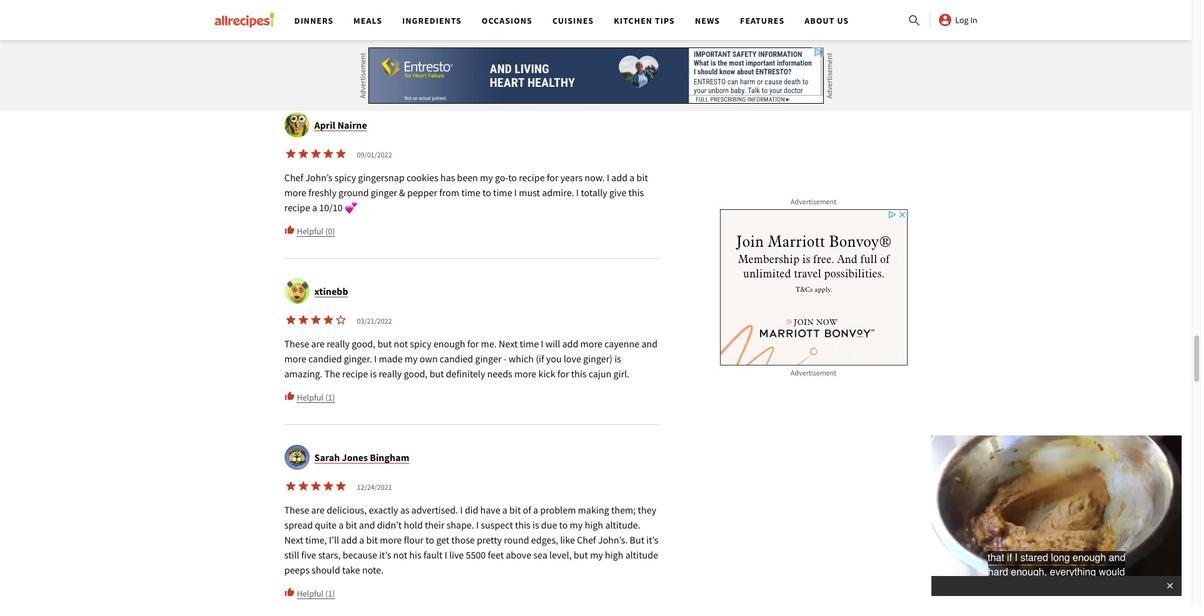 Task type: describe. For each thing, give the bounding box(es) containing it.
a right of
[[533, 504, 538, 517]]

helpful (1) button for these are really good, but not spicy enough for me.  next time i will add more cayenne and more candied ginger.  i made my own candied ginger - which (if you love ginger) is amazing. the recipe is really good, but definitely needs more kick for this cajun girl.
[[284, 391, 335, 405]]

hold
[[404, 519, 423, 532]]

1 vertical spatial for
[[467, 338, 479, 350]]

definitely
[[446, 368, 485, 380]]

us
[[837, 15, 849, 26]]

these are delicious, exactly as advertised. i did have a bit of a problem making them; they spread quite a bit and didn't hold their shape. i suspect this is due to my high altitude. next time, i'll add a bit more flour to get those pretty round edges, like chef john's. but it's still five stars, because it's not his fault i live 5500 feet above sea level, but my  high altitude peeps should take note.
[[284, 504, 658, 577]]

my inside chef john's spicy gingersnap cookies has been my go-to recipe for years now. i add a bit more freshly ground ginger & pepper from time to time i must admire. i totally give this recipe a 10/10 💕
[[480, 171, 493, 184]]

cookies
[[407, 171, 438, 184]]

i left did
[[460, 504, 463, 517]]

above
[[506, 549, 531, 562]]

i down years
[[576, 186, 579, 199]]

to right from
[[482, 186, 491, 199]]

cuisines link
[[552, 15, 594, 26]]

💕
[[345, 201, 357, 214]]

(if
[[536, 353, 544, 365]]

and inside the these are really good, but not spicy enough for me.  next time i will add more cayenne and more candied ginger.  i made my own candied ginger - which (if you love ginger) is amazing. the recipe is really good, but definitely needs more kick for this cajun girl.
[[641, 338, 658, 350]]

note.
[[362, 564, 384, 577]]

add inside chef john's spicy gingersnap cookies has been my go-to recipe for years now. i add a bit more freshly ground ginger & pepper from time to time i must admire. i totally give this recipe a 10/10 💕
[[611, 171, 628, 184]]

account image
[[938, 13, 953, 28]]

stars,
[[318, 549, 341, 562]]

april nairne link
[[314, 119, 367, 131]]

has
[[440, 171, 455, 184]]

next inside these are delicious, exactly as advertised. i did have a bit of a problem making them; they spread quite a bit and didn't hold their shape. i suspect this is due to my high altitude. next time, i'll add a bit more flour to get those pretty round edges, like chef john's. but it's still five stars, because it's not his fault i live 5500 feet above sea level, but my  high altitude peeps should take note.
[[284, 534, 303, 547]]

edges,
[[531, 534, 558, 547]]

love
[[564, 353, 581, 365]]

due
[[541, 519, 557, 532]]

user photo upload image
[[284, 0, 354, 44]]

admire.
[[542, 186, 574, 199]]

in
[[970, 14, 977, 26]]

thumb up image for these are delicious, exactly as advertised. i did have a bit of a problem making them; they spread quite a bit and didn't hold their shape. i suspect this is due to my high altitude. next time, i'll add a bit more flour to get those pretty round edges, like chef john's. but it's still five stars, because it's not his fault i live 5500 feet above sea level, but my  high altitude peeps should take note.
[[284, 588, 294, 598]]

5500
[[466, 549, 486, 562]]

now.
[[585, 171, 605, 184]]

a right quite
[[339, 519, 344, 532]]

&
[[399, 186, 405, 199]]

will
[[545, 338, 560, 350]]

2 horizontal spatial recipe
[[519, 171, 545, 184]]

girl.
[[613, 368, 630, 380]]

ground
[[339, 186, 369, 199]]

dinners
[[294, 15, 333, 26]]

about us link
[[805, 15, 849, 26]]

live
[[449, 549, 464, 562]]

this inside the these are really good, but not spicy enough for me.  next time i will add more cayenne and more candied ginger.  i made my own candied ginger - which (if you love ginger) is amazing. the recipe is really good, but definitely needs more kick for this cajun girl.
[[571, 368, 587, 380]]

1 vertical spatial it's
[[379, 549, 391, 562]]

cajun
[[589, 368, 612, 380]]

bit left of
[[509, 504, 521, 517]]

to right due
[[559, 519, 568, 532]]

read
[[616, 35, 637, 47]]

a up because
[[359, 534, 364, 547]]

0 vertical spatial but
[[377, 338, 392, 350]]

0 horizontal spatial high
[[585, 519, 603, 532]]

0 vertical spatial advertisement region
[[368, 48, 824, 104]]

10/10
[[319, 201, 343, 214]]

helpful for these are delicious, exactly as advertised. i did have a bit of a problem making them; they spread quite a bit and didn't hold their shape. i suspect this is due to my high altitude. next time, i'll add a bit more flour to get those pretty round edges, like chef john's. but it's still five stars, because it's not his fault i live 5500 feet above sea level, but my  high altitude peeps should take note.
[[297, 589, 324, 600]]

a right now.
[[630, 171, 635, 184]]

1 horizontal spatial it's
[[646, 534, 658, 547]]

advertised.
[[411, 504, 458, 517]]

jones
[[342, 451, 368, 464]]

are for really
[[311, 338, 325, 350]]

as
[[400, 504, 409, 517]]

03/21/2022
[[357, 316, 392, 326]]

add inside these are delicious, exactly as advertised. i did have a bit of a problem making them; they spread quite a bit and didn't hold their shape. i suspect this is due to my high altitude. next time, i'll add a bit more flour to get those pretty round edges, like chef john's. but it's still five stars, because it's not his fault i live 5500 feet above sea level, but my  high altitude peeps should take note.
[[341, 534, 357, 547]]

exactly
[[369, 504, 398, 517]]

but
[[630, 534, 644, 547]]

1 vertical spatial advertisement region
[[720, 210, 907, 366]]

about
[[805, 15, 835, 26]]

occasions
[[482, 15, 532, 26]]

kitchen tips link
[[614, 15, 675, 26]]

of
[[523, 504, 531, 517]]

(1) for recipe
[[325, 392, 335, 404]]

have
[[480, 504, 500, 517]]

sarah jones bingham link
[[314, 451, 409, 464]]

me.
[[481, 338, 497, 350]]

add inside the these are really good, but not spicy enough for me.  next time i will add more cayenne and more candied ginger.  i made my own candied ginger - which (if you love ginger) is amazing. the recipe is really good, but definitely needs more kick for this cajun girl.
[[562, 338, 578, 350]]

log in link
[[938, 13, 977, 28]]

kitchen
[[614, 15, 653, 26]]

these for these are delicious, exactly as advertised. i did have a bit of a problem making them; they spread quite a bit and didn't hold their shape. i suspect this is due to my high altitude. next time, i'll add a bit more flour to get those pretty round edges, like chef john's. but it's still five stars, because it's not his fault i live 5500 feet above sea level, but my  high altitude peeps should take note.
[[284, 504, 309, 517]]

thumb up image
[[284, 225, 294, 235]]

2 candied from the left
[[440, 353, 473, 365]]

1 candied from the left
[[308, 353, 342, 365]]

pretty
[[477, 534, 502, 547]]

1 vertical spatial good,
[[404, 368, 428, 380]]

sarah jones bingham
[[314, 451, 409, 464]]

12/24/2021
[[357, 483, 392, 492]]

bit inside chef john's spicy gingersnap cookies has been my go-to recipe for years now. i add a bit more freshly ground ginger & pepper from time to time i must admire. i totally give this recipe a 10/10 💕
[[637, 171, 648, 184]]

get
[[436, 534, 449, 547]]

cuisines
[[552, 15, 594, 26]]

more inside these are delicious, exactly as advertised. i did have a bit of a problem making them; they spread quite a bit and didn't hold their shape. i suspect this is due to my high altitude. next time, i'll add a bit more flour to get those pretty round edges, like chef john's. but it's still five stars, because it's not his fault i live 5500 feet above sea level, but my  high altitude peeps should take note.
[[380, 534, 402, 547]]

april nairne
[[314, 119, 367, 131]]

for inside chef john's spicy gingersnap cookies has been my go-to recipe for years now. i add a bit more freshly ground ginger & pepper from time to time i must admire. i totally give this recipe a 10/10 💕
[[547, 171, 558, 184]]

i left will at the bottom of the page
[[541, 338, 543, 350]]

tips
[[655, 15, 675, 26]]

feet
[[488, 549, 504, 562]]

but inside these are delicious, exactly as advertised. i did have a bit of a problem making them; they spread quite a bit and didn't hold their shape. i suspect this is due to my high altitude. next time, i'll add a bit more flour to get those pretty round edges, like chef john's. but it's still five stars, because it's not his fault i live 5500 feet above sea level, but my  high altitude peeps should take note.
[[574, 549, 588, 562]]

0 horizontal spatial really
[[327, 338, 350, 350]]

level,
[[549, 549, 572, 562]]

navigation containing dinners
[[284, 0, 907, 40]]

search image
[[907, 13, 922, 28]]

ginger inside the these are really good, but not spicy enough for me.  next time i will add more cayenne and more candied ginger.  i made my own candied ginger - which (if you love ginger) is amazing. the recipe is really good, but definitely needs more kick for this cajun girl.
[[475, 353, 502, 365]]

i right now.
[[607, 171, 609, 184]]

flour
[[404, 534, 424, 547]]

a left 10/10
[[312, 201, 317, 214]]

making
[[578, 504, 609, 517]]

my up like
[[570, 519, 583, 532]]

helpful for chef john's spicy gingersnap cookies has been my go-to recipe for years now. i add a bit more freshly ground ginger & pepper from time to time i must admire. i totally give this recipe a 10/10 💕
[[297, 226, 324, 237]]

been
[[457, 171, 478, 184]]

recipe inside the these are really good, but not spicy enough for me.  next time i will add more cayenne and more candied ginger.  i made my own candied ginger - which (if you love ginger) is amazing. the recipe is really good, but definitely needs more kick for this cajun girl.
[[342, 368, 368, 380]]

peeps
[[284, 564, 310, 577]]

helpful (0) button
[[284, 225, 335, 238]]

ingredients
[[402, 15, 462, 26]]

bingham
[[370, 451, 409, 464]]

chef inside chef john's spicy gingersnap cookies has been my go-to recipe for years now. i add a bit more freshly ground ginger & pepper from time to time i must admire. i totally give this recipe a 10/10 💕
[[284, 171, 303, 184]]

features
[[740, 15, 785, 26]]

altitude.
[[605, 519, 640, 532]]

own
[[420, 353, 438, 365]]

enough
[[433, 338, 465, 350]]

nairne
[[337, 119, 367, 131]]

they
[[638, 504, 656, 517]]

not inside the these are really good, but not spicy enough for me.  next time i will add more cayenne and more candied ginger.  i made my own candied ginger - which (if you love ginger) is amazing. the recipe is really good, but definitely needs more kick for this cajun girl.
[[394, 338, 408, 350]]

read more button
[[606, 34, 660, 49]]



Task type: locate. For each thing, give the bounding box(es) containing it.
news
[[695, 15, 720, 26]]

helpful (1)
[[297, 392, 335, 404], [297, 589, 335, 600]]

1 vertical spatial really
[[379, 368, 402, 380]]

my down john's.
[[590, 549, 603, 562]]

ginger down gingersnap
[[371, 186, 397, 199]]

2 helpful (1) button from the top
[[284, 588, 335, 601]]

from
[[439, 186, 459, 199]]

thumb up image
[[284, 391, 294, 401], [284, 588, 294, 598]]

1 vertical spatial these
[[284, 504, 309, 517]]

quite
[[315, 519, 337, 532]]

is
[[615, 353, 621, 365], [370, 368, 377, 380], [533, 519, 539, 532]]

0 horizontal spatial good,
[[352, 338, 375, 350]]

a right have on the bottom left of page
[[502, 504, 507, 517]]

1 vertical spatial next
[[284, 534, 303, 547]]

1 horizontal spatial spicy
[[410, 338, 431, 350]]

0 vertical spatial this
[[628, 186, 644, 199]]

-
[[504, 353, 507, 365]]

spicy inside the these are really good, but not spicy enough for me.  next time i will add more cayenne and more candied ginger.  i made my own candied ginger - which (if you love ginger) is amazing. the recipe is really good, but definitely needs more kick for this cajun girl.
[[410, 338, 431, 350]]

not left his
[[393, 549, 407, 562]]

2 vertical spatial add
[[341, 534, 357, 547]]

1 vertical spatial helpful (1) button
[[284, 588, 335, 601]]

spicy up ground
[[335, 171, 356, 184]]

more up amazing.
[[284, 353, 306, 365]]

fault
[[423, 549, 443, 562]]

i left live
[[445, 549, 447, 562]]

chef left john's
[[284, 171, 303, 184]]

more down didn't on the bottom
[[380, 534, 402, 547]]

time
[[461, 186, 480, 199], [493, 186, 512, 199], [520, 338, 539, 350]]

helpful (1) down amazing.
[[297, 392, 335, 404]]

features link
[[740, 15, 785, 26]]

helpful (1) for these are really good, but not spicy enough for me.  next time i will add more cayenne and more candied ginger.  i made my own candied ginger - which (if you love ginger) is amazing. the recipe is really good, but definitely needs more kick for this cajun girl.
[[297, 392, 335, 404]]

0 vertical spatial good,
[[352, 338, 375, 350]]

2 horizontal spatial but
[[574, 549, 588, 562]]

2 are from the top
[[311, 504, 325, 517]]

like
[[560, 534, 575, 547]]

more inside chef john's spicy gingersnap cookies has been my go-to recipe for years now. i add a bit more freshly ground ginger & pepper from time to time i must admire. i totally give this recipe a 10/10 💕
[[284, 186, 306, 199]]

0 vertical spatial it's
[[646, 534, 658, 547]]

good, down own at the bottom left of the page
[[404, 368, 428, 380]]

recipe down ginger.
[[342, 368, 368, 380]]

did
[[465, 504, 478, 517]]

them;
[[611, 504, 636, 517]]

2 vertical spatial this
[[515, 519, 531, 532]]

(1) down should
[[325, 589, 335, 600]]

1 helpful from the top
[[297, 226, 324, 237]]

0 vertical spatial ginger
[[371, 186, 397, 199]]

2 these from the top
[[284, 504, 309, 517]]

1 vertical spatial spicy
[[410, 338, 431, 350]]

2 vertical spatial for
[[557, 368, 569, 380]]

0 horizontal spatial candied
[[308, 353, 342, 365]]

helpful (0)
[[297, 226, 335, 237]]

chef john's spicy gingersnap cookies has been my go-to recipe for years now. i add a bit more freshly ground ginger & pepper from time to time i must admire. i totally give this recipe a 10/10 💕
[[284, 171, 648, 214]]

0 vertical spatial is
[[615, 353, 621, 365]]

five
[[301, 549, 316, 562]]

more
[[639, 35, 660, 47]]

but
[[377, 338, 392, 350], [430, 368, 444, 380], [574, 549, 588, 562]]

this down love
[[571, 368, 587, 380]]

thumb up image down peeps
[[284, 588, 294, 598]]

thumb up image for these are really good, but not spicy enough for me.  next time i will add more cayenne and more candied ginger.  i made my own candied ginger - which (if you love ginger) is amazing. the recipe is really good, but definitely needs more kick for this cajun girl.
[[284, 391, 294, 401]]

(1) down the on the bottom left of the page
[[325, 392, 335, 404]]

2 vertical spatial recipe
[[342, 368, 368, 380]]

good, up ginger.
[[352, 338, 375, 350]]

for right 'kick'
[[557, 368, 569, 380]]

helpful for these are really good, but not spicy enough for me.  next time i will add more cayenne and more candied ginger.  i made my own candied ginger - which (if you love ginger) is amazing. the recipe is really good, but definitely needs more kick for this cajun girl.
[[297, 392, 324, 404]]

2 helpful from the top
[[297, 392, 324, 404]]

0 vertical spatial (1)
[[325, 392, 335, 404]]

(0)
[[325, 226, 335, 237]]

1 vertical spatial high
[[605, 549, 623, 562]]

made
[[379, 353, 403, 365]]

bit down delicious,
[[346, 519, 357, 532]]

is up girl.
[[615, 353, 621, 365]]

(1) for time,
[[325, 589, 335, 600]]

chef inside these are delicious, exactly as advertised. i did have a bit of a problem making them; they spread quite a bit and didn't hold their shape. i suspect this is due to my high altitude. next time, i'll add a bit more flour to get those pretty round edges, like chef john's. but it's still five stars, because it's not his fault i live 5500 feet above sea level, but my  high altitude peeps should take note.
[[577, 534, 596, 547]]

helpful left '(0)'
[[297, 226, 324, 237]]

not up made on the bottom of page
[[394, 338, 408, 350]]

because
[[343, 549, 377, 562]]

ingredients link
[[402, 15, 462, 26]]

1 (1) from the top
[[325, 392, 335, 404]]

round
[[504, 534, 529, 547]]

news link
[[695, 15, 720, 26]]

2 thumb up image from the top
[[284, 588, 294, 598]]

shape.
[[446, 519, 474, 532]]

these up spread
[[284, 504, 309, 517]]

0 vertical spatial high
[[585, 519, 603, 532]]

about us
[[805, 15, 849, 26]]

these for these are really good, but not spicy enough for me.  next time i will add more cayenne and more candied ginger.  i made my own candied ginger - which (if you love ginger) is amazing. the recipe is really good, but definitely needs more kick for this cajun girl.
[[284, 338, 309, 350]]

kitchen tips
[[614, 15, 675, 26]]

candied
[[308, 353, 342, 365], [440, 353, 473, 365]]

1 vertical spatial not
[[393, 549, 407, 562]]

next up the -
[[499, 338, 518, 350]]

0 horizontal spatial chef
[[284, 171, 303, 184]]

2 horizontal spatial is
[[615, 353, 621, 365]]

john's
[[305, 171, 333, 184]]

delicious,
[[327, 504, 367, 517]]

but down own at the bottom left of the page
[[430, 368, 444, 380]]

and right the cayenne
[[641, 338, 658, 350]]

1 vertical spatial this
[[571, 368, 587, 380]]

time inside the these are really good, but not spicy enough for me.  next time i will add more cayenne and more candied ginger.  i made my own candied ginger - which (if you love ginger) is amazing. the recipe is really good, but definitely needs more kick for this cajun girl.
[[520, 338, 539, 350]]

chef
[[284, 171, 303, 184], [577, 534, 596, 547]]

candied up the on the bottom left of the page
[[308, 353, 342, 365]]

0 horizontal spatial this
[[515, 519, 531, 532]]

1 horizontal spatial and
[[641, 338, 658, 350]]

is inside these are delicious, exactly as advertised. i did have a bit of a problem making them; they spread quite a bit and didn't hold their shape. i suspect this is due to my high altitude. next time, i'll add a bit more flour to get those pretty round edges, like chef john's. but it's still five stars, because it's not his fault i live 5500 feet above sea level, but my  high altitude peeps should take note.
[[533, 519, 539, 532]]

add up give
[[611, 171, 628, 184]]

recipe up thumb up image
[[284, 201, 310, 214]]

are inside these are delicious, exactly as advertised. i did have a bit of a problem making them; they spread quite a bit and didn't hold their shape. i suspect this is due to my high altitude. next time, i'll add a bit more flour to get those pretty round edges, like chef john's. but it's still five stars, because it's not his fault i live 5500 feet above sea level, but my  high altitude peeps should take note.
[[311, 504, 325, 517]]

chef right like
[[577, 534, 596, 547]]

1 vertical spatial chef
[[577, 534, 596, 547]]

time down go-
[[493, 186, 512, 199]]

1 vertical spatial add
[[562, 338, 578, 350]]

helpful (1) for these are delicious, exactly as advertised. i did have a bit of a problem making them; they spread quite a bit and didn't hold their shape. i suspect this is due to my high altitude. next time, i'll add a bit more flour to get those pretty round edges, like chef john's. but it's still five stars, because it's not his fault i live 5500 feet above sea level, but my  high altitude peeps should take note.
[[297, 589, 335, 600]]

really
[[327, 338, 350, 350], [379, 368, 402, 380]]

must
[[519, 186, 540, 199]]

these inside these are delicious, exactly as advertised. i did have a bit of a problem making them; they spread quite a bit and didn't hold their shape. i suspect this is due to my high altitude. next time, i'll add a bit more flour to get those pretty round edges, like chef john's. but it's still five stars, because it's not his fault i live 5500 feet above sea level, but my  high altitude peeps should take note.
[[284, 504, 309, 517]]

1 horizontal spatial but
[[430, 368, 444, 380]]

high down making
[[585, 519, 603, 532]]

are inside the these are really good, but not spicy enough for me.  next time i will add more cayenne and more candied ginger.  i made my own candied ginger - which (if you love ginger) is amazing. the recipe is really good, but definitely needs more kick for this cajun girl.
[[311, 338, 325, 350]]

candied down enough
[[440, 353, 473, 365]]

log
[[955, 14, 969, 26]]

for up 'admire.'
[[547, 171, 558, 184]]

0 horizontal spatial recipe
[[284, 201, 310, 214]]

spicy up own at the bottom left of the page
[[410, 338, 431, 350]]

are up quite
[[311, 504, 325, 517]]

add right i'll
[[341, 534, 357, 547]]

1 horizontal spatial next
[[499, 338, 518, 350]]

0 vertical spatial add
[[611, 171, 628, 184]]

high down john's.
[[605, 549, 623, 562]]

0 horizontal spatial ginger
[[371, 186, 397, 199]]

0 vertical spatial helpful (1)
[[297, 392, 335, 404]]

i down did
[[476, 519, 479, 532]]

0 horizontal spatial time
[[461, 186, 480, 199]]

take
[[342, 564, 360, 577]]

advertisement region
[[368, 48, 824, 104], [720, 210, 907, 366]]

home image
[[214, 13, 274, 28]]

log in
[[955, 14, 977, 26]]

1 horizontal spatial candied
[[440, 353, 473, 365]]

1 helpful (1) button from the top
[[284, 391, 335, 405]]

0 vertical spatial chef
[[284, 171, 303, 184]]

i left must
[[514, 186, 517, 199]]

helpful down peeps
[[297, 589, 324, 600]]

this inside these are delicious, exactly as advertised. i did have a bit of a problem making them; they spread quite a bit and didn't hold their shape. i suspect this is due to my high altitude. next time, i'll add a bit more flour to get those pretty round edges, like chef john's. but it's still five stars, because it's not his fault i live 5500 feet above sea level, but my  high altitude peeps should take note.
[[515, 519, 531, 532]]

more up ginger) in the bottom of the page
[[580, 338, 602, 350]]

0 horizontal spatial is
[[370, 368, 377, 380]]

time up which
[[520, 338, 539, 350]]

1 horizontal spatial high
[[605, 549, 623, 562]]

suspect
[[481, 519, 513, 532]]

helpful (1) down should
[[297, 589, 335, 600]]

pepper
[[407, 186, 437, 199]]

april
[[314, 119, 335, 131]]

1 helpful (1) from the top
[[297, 392, 335, 404]]

1 horizontal spatial is
[[533, 519, 539, 532]]

1 horizontal spatial this
[[571, 368, 587, 380]]

altitude
[[625, 549, 658, 562]]

is down ginger.
[[370, 368, 377, 380]]

needs
[[487, 368, 512, 380]]

0 vertical spatial really
[[327, 338, 350, 350]]

star image
[[322, 147, 334, 160], [334, 147, 347, 160], [297, 314, 309, 326], [322, 314, 334, 326], [284, 480, 297, 493], [309, 480, 322, 493], [322, 480, 334, 493], [334, 480, 347, 493]]

2 vertical spatial but
[[574, 549, 588, 562]]

is left due
[[533, 519, 539, 532]]

this down of
[[515, 519, 531, 532]]

0 vertical spatial these
[[284, 338, 309, 350]]

0 horizontal spatial spicy
[[335, 171, 356, 184]]

spread
[[284, 519, 313, 532]]

star image
[[284, 147, 297, 160], [297, 147, 309, 160], [309, 147, 322, 160], [284, 314, 297, 326], [309, 314, 322, 326], [297, 480, 309, 493]]

0 horizontal spatial but
[[377, 338, 392, 350]]

his
[[409, 549, 421, 562]]

thumb up image down amazing.
[[284, 391, 294, 401]]

still
[[284, 549, 299, 562]]

1 vertical spatial (1)
[[325, 589, 335, 600]]

are up the on the bottom left of the page
[[311, 338, 325, 350]]

you
[[546, 353, 562, 365]]

1 horizontal spatial time
[[493, 186, 512, 199]]

2 horizontal spatial add
[[611, 171, 628, 184]]

this inside chef john's spicy gingersnap cookies has been my go-to recipe for years now. i add a bit more freshly ground ginger & pepper from time to time i must admire. i totally give this recipe a 10/10 💕
[[628, 186, 644, 199]]

1 vertical spatial but
[[430, 368, 444, 380]]

09/01/2022
[[357, 150, 392, 159]]

but down like
[[574, 549, 588, 562]]

didn't
[[377, 519, 402, 532]]

occasions link
[[482, 15, 532, 26]]

more
[[284, 186, 306, 199], [580, 338, 602, 350], [284, 353, 306, 365], [514, 368, 536, 380], [380, 534, 402, 547]]

helpful inside button
[[297, 226, 324, 237]]

add
[[611, 171, 628, 184], [562, 338, 578, 350], [341, 534, 357, 547]]

0 horizontal spatial add
[[341, 534, 357, 547]]

kick
[[538, 368, 555, 380]]

star outline image
[[334, 314, 347, 326]]

amazing.
[[284, 368, 322, 380]]

sea
[[533, 549, 547, 562]]

this right give
[[628, 186, 644, 199]]

1 vertical spatial ginger
[[475, 353, 502, 365]]

1 vertical spatial helpful
[[297, 392, 324, 404]]

0 horizontal spatial next
[[284, 534, 303, 547]]

really down star outline icon
[[327, 338, 350, 350]]

helpful (1) button for these are delicious, exactly as advertised. i did have a bit of a problem making them; they spread quite a bit and didn't hold their shape. i suspect this is due to my high altitude. next time, i'll add a bit more flour to get those pretty round edges, like chef john's. but it's still five stars, because it's not his fault i live 5500 feet above sea level, but my  high altitude peeps should take note.
[[284, 588, 335, 601]]

high
[[585, 519, 603, 532], [605, 549, 623, 562]]

my left go-
[[480, 171, 493, 184]]

add up love
[[562, 338, 578, 350]]

3 helpful from the top
[[297, 589, 324, 600]]

for
[[547, 171, 558, 184], [467, 338, 479, 350], [557, 368, 569, 380]]

helpful
[[297, 226, 324, 237], [297, 392, 324, 404], [297, 589, 324, 600]]

0 vertical spatial and
[[641, 338, 658, 350]]

1 horizontal spatial ginger
[[475, 353, 502, 365]]

are for delicious,
[[311, 504, 325, 517]]

0 vertical spatial recipe
[[519, 171, 545, 184]]

it's up note.
[[379, 549, 391, 562]]

0 vertical spatial helpful
[[297, 226, 324, 237]]

1 vertical spatial helpful (1)
[[297, 589, 335, 600]]

my inside the these are really good, but not spicy enough for me.  next time i will add more cayenne and more candied ginger.  i made my own candied ginger - which (if you love ginger) is amazing. the recipe is really good, but definitely needs more kick for this cajun girl.
[[405, 353, 418, 365]]

1 vertical spatial and
[[359, 519, 375, 532]]

i
[[607, 171, 609, 184], [514, 186, 517, 199], [576, 186, 579, 199], [541, 338, 543, 350], [374, 353, 377, 365], [460, 504, 463, 517], [476, 519, 479, 532], [445, 549, 447, 562]]

meals
[[353, 15, 382, 26]]

1 horizontal spatial really
[[379, 368, 402, 380]]

these up amazing.
[[284, 338, 309, 350]]

really down made on the bottom of page
[[379, 368, 402, 380]]

1 vertical spatial are
[[311, 504, 325, 517]]

more left freshly
[[284, 186, 306, 199]]

0 vertical spatial are
[[311, 338, 325, 350]]

0 vertical spatial next
[[499, 338, 518, 350]]

next inside the these are really good, but not spicy enough for me.  next time i will add more cayenne and more candied ginger.  i made my own candied ginger - which (if you love ginger) is amazing. the recipe is really good, but definitely needs more kick for this cajun girl.
[[499, 338, 518, 350]]

meals link
[[353, 15, 382, 26]]

2 vertical spatial is
[[533, 519, 539, 532]]

2 (1) from the top
[[325, 589, 335, 600]]

1 thumb up image from the top
[[284, 391, 294, 401]]

to right been
[[508, 171, 517, 184]]

1 vertical spatial recipe
[[284, 201, 310, 214]]

and inside these are delicious, exactly as advertised. i did have a bit of a problem making them; they spread quite a bit and didn't hold their shape. i suspect this is due to my high altitude. next time, i'll add a bit more flour to get those pretty round edges, like chef john's. but it's still five stars, because it's not his fault i live 5500 feet above sea level, but my  high altitude peeps should take note.
[[359, 519, 375, 532]]

for left "me."
[[467, 338, 479, 350]]

give
[[609, 186, 626, 199]]

helpful (1) button
[[284, 391, 335, 405], [284, 588, 335, 601]]

helpful (1) button down peeps
[[284, 588, 335, 601]]

those
[[451, 534, 475, 547]]

their
[[425, 519, 444, 532]]

0 vertical spatial not
[[394, 338, 408, 350]]

1 horizontal spatial recipe
[[342, 368, 368, 380]]

ginger inside chef john's spicy gingersnap cookies has been my go-to recipe for years now. i add a bit more freshly ground ginger & pepper from time to time i must admire. i totally give this recipe a 10/10 💕
[[371, 186, 397, 199]]

2 horizontal spatial this
[[628, 186, 644, 199]]

1 vertical spatial is
[[370, 368, 377, 380]]

these inside the these are really good, but not spicy enough for me.  next time i will add more cayenne and more candied ginger.  i made my own candied ginger - which (if you love ginger) is amazing. the recipe is really good, but definitely needs more kick for this cajun girl.
[[284, 338, 309, 350]]

1 these from the top
[[284, 338, 309, 350]]

navigation
[[284, 0, 907, 40]]

1 vertical spatial thumb up image
[[284, 588, 294, 598]]

1 horizontal spatial chef
[[577, 534, 596, 547]]

not inside these are delicious, exactly as advertised. i did have a bit of a problem making them; they spread quite a bit and didn't hold their shape. i suspect this is due to my high altitude. next time, i'll add a bit more flour to get those pretty round edges, like chef john's. but it's still five stars, because it's not his fault i live 5500 feet above sea level, but my  high altitude peeps should take note.
[[393, 549, 407, 562]]

should
[[312, 564, 340, 577]]

spicy inside chef john's spicy gingersnap cookies has been my go-to recipe for years now. i add a bit more freshly ground ginger & pepper from time to time i must admire. i totally give this recipe a 10/10 💕
[[335, 171, 356, 184]]

to left get
[[426, 534, 434, 547]]

0 vertical spatial for
[[547, 171, 558, 184]]

more down which
[[514, 368, 536, 380]]

0 horizontal spatial and
[[359, 519, 375, 532]]

it's right but
[[646, 534, 658, 547]]

time down been
[[461, 186, 480, 199]]

go-
[[495, 171, 508, 184]]

and
[[641, 338, 658, 350], [359, 519, 375, 532]]

0 vertical spatial thumb up image
[[284, 391, 294, 401]]

bit right now.
[[637, 171, 648, 184]]

my left own at the bottom left of the page
[[405, 353, 418, 365]]

2 horizontal spatial time
[[520, 338, 539, 350]]

cayenne
[[604, 338, 639, 350]]

i'll
[[329, 534, 339, 547]]

2 vertical spatial helpful
[[297, 589, 324, 600]]

these are really good, but not spicy enough for me.  next time i will add more cayenne and more candied ginger.  i made my own candied ginger - which (if you love ginger) is amazing. the recipe is really good, but definitely needs more kick for this cajun girl.
[[284, 338, 658, 380]]

0 vertical spatial helpful (1) button
[[284, 391, 335, 405]]

years
[[560, 171, 583, 184]]

0 horizontal spatial it's
[[379, 549, 391, 562]]

john's.
[[598, 534, 628, 547]]

bit up because
[[366, 534, 378, 547]]

1 are from the top
[[311, 338, 325, 350]]

1 horizontal spatial good,
[[404, 368, 428, 380]]

but up made on the bottom of page
[[377, 338, 392, 350]]

ginger down "me."
[[475, 353, 502, 365]]

0 vertical spatial spicy
[[335, 171, 356, 184]]

i left made on the bottom of page
[[374, 353, 377, 365]]

helpful down amazing.
[[297, 392, 324, 404]]

next up still
[[284, 534, 303, 547]]

2 helpful (1) from the top
[[297, 589, 335, 600]]

helpful (1) button down amazing.
[[284, 391, 335, 405]]

recipe up must
[[519, 171, 545, 184]]

xtinebb link
[[314, 285, 348, 298]]

not
[[394, 338, 408, 350], [393, 549, 407, 562]]

1 horizontal spatial add
[[562, 338, 578, 350]]

xtinebb
[[314, 285, 348, 298]]

and down exactly
[[359, 519, 375, 532]]



Task type: vqa. For each thing, say whether or not it's contained in the screenshot.
daily
no



